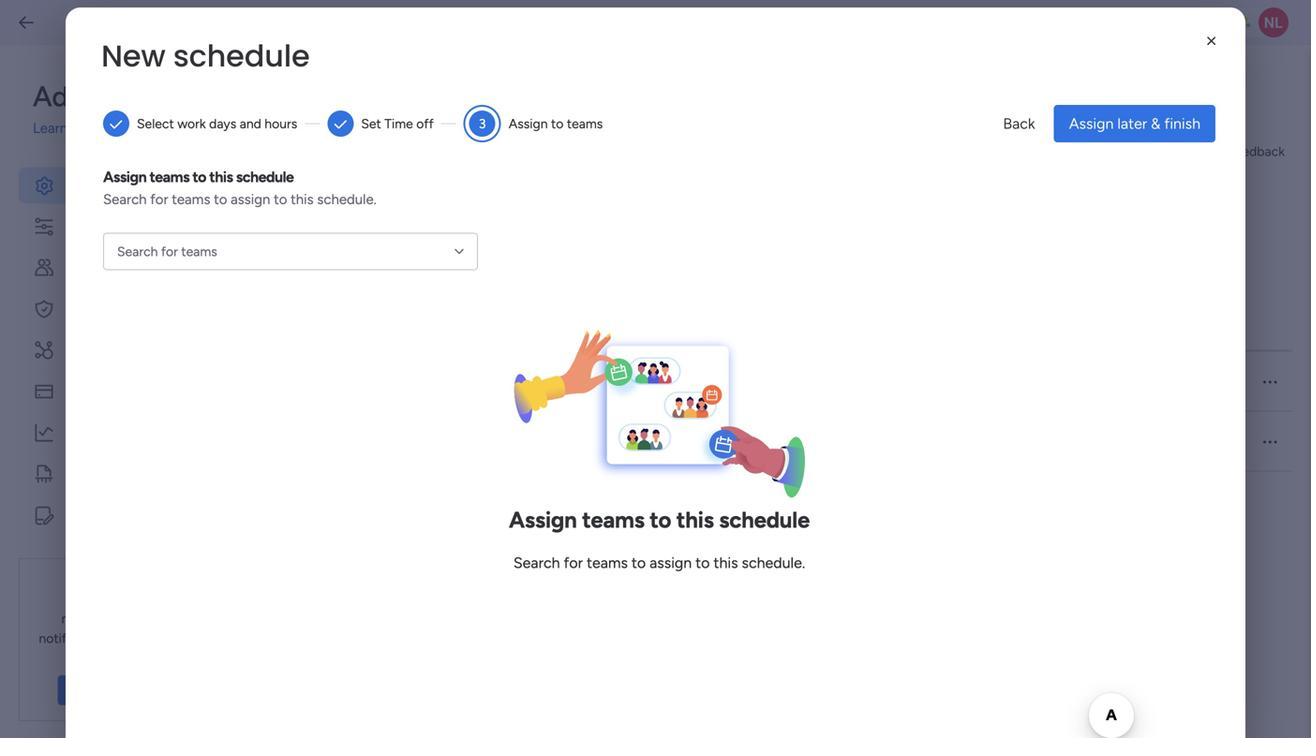 Task type: locate. For each thing, give the bounding box(es) containing it.
work right select
[[177, 116, 206, 132]]

schedule up select work days and hours
[[173, 35, 310, 77]]

search for search for teams
[[117, 244, 158, 260]]

learn down on
[[66, 683, 99, 699]]

assign
[[1070, 115, 1114, 133], [509, 116, 548, 132], [103, 168, 146, 186], [509, 507, 577, 534]]

profile
[[321, 90, 366, 109]]

new schedule dialog
[[0, 0, 1312, 739]]

and
[[240, 116, 261, 132], [354, 195, 376, 211]]

row containing su
[[311, 352, 1293, 412]]

0 horizontal spatial work
[[311, 140, 388, 181]]

0 vertical spatial fr
[[720, 374, 731, 390]]

assign left create
[[231, 191, 270, 208]]

and inside 'button'
[[240, 116, 261, 132]]

set time off
[[361, 116, 434, 132]]

work schedule
[[502, 90, 607, 109], [311, 140, 532, 181]]

search
[[103, 191, 147, 208], [117, 244, 158, 260], [514, 555, 560, 572]]

0 vertical spatial we
[[656, 374, 675, 390]]

assign teams to this schedule
[[509, 507, 810, 534]]

select work days and hours button
[[103, 111, 298, 137]]

1 vertical spatial learn
[[66, 683, 99, 699]]

2 row from the top
[[311, 412, 1293, 472]]

assign later & finish button
[[1055, 105, 1216, 143]]

1 horizontal spatial schedule.
[[742, 555, 806, 572]]

profile link
[[302, 83, 385, 118]]

back
[[1004, 115, 1036, 133]]

working
[[566, 317, 615, 333]]

this up search for teams to assign to this schedule.
[[677, 507, 714, 534]]

&
[[1152, 115, 1161, 133]]

tu right su
[[627, 374, 641, 390]]

noah lott image
[[1259, 8, 1289, 38]]

0 vertical spatial learn
[[33, 120, 68, 137]]

1 mo from the top
[[593, 374, 612, 390]]

assign
[[231, 191, 270, 208], [379, 195, 416, 211], [650, 555, 692, 572]]

work left schedules,
[[420, 195, 448, 211]]

2 vertical spatial search
[[514, 555, 560, 572]]

mo
[[593, 374, 612, 390], [593, 434, 612, 450]]

1 horizontal spatial days
[[573, 195, 600, 211]]

schedule.
[[317, 191, 377, 208], [742, 555, 806, 572]]

schedule
[[173, 35, 310, 77], [543, 90, 607, 109], [395, 140, 532, 181], [236, 168, 294, 186], [395, 249, 456, 267], [719, 507, 810, 534]]

0 vertical spatial work
[[502, 90, 539, 109]]

more down administration
[[71, 120, 104, 137]]

select work days and hours
[[137, 116, 298, 132]]

assign inside button
[[1070, 115, 1114, 133]]

for
[[150, 191, 168, 208], [161, 244, 178, 260], [564, 555, 583, 572]]

0 horizontal spatial and
[[240, 116, 261, 132]]

1 vertical spatial tu
[[627, 434, 641, 450]]

for for search for teams to assign to this schedule.
[[564, 555, 583, 572]]

schedule right a
[[395, 249, 456, 267]]

0 vertical spatial search
[[103, 191, 147, 208]]

work schedule down off
[[311, 140, 532, 181]]

0 vertical spatial and
[[240, 116, 261, 132]]

this down select work days and hours
[[209, 168, 233, 186]]

schedule down hours
[[236, 168, 294, 186]]

default element
[[440, 371, 519, 393]]

schedules,
[[451, 195, 513, 211]]

row group containing su
[[311, 352, 1293, 472]]

new schedule
[[101, 35, 310, 77]]

days left hours
[[209, 116, 237, 132]]

account
[[404, 90, 465, 109]]

assign down assign teams to this schedule
[[650, 555, 692, 572]]

select
[[137, 116, 174, 132]]

learn more
[[66, 683, 133, 699]]

and right create
[[354, 195, 376, 211]]

time
[[385, 116, 413, 132]]

sa
[[746, 434, 761, 450]]

work up the assign to teams
[[502, 90, 539, 109]]

1 vertical spatial for
[[161, 244, 178, 260]]

search for search for teams to assign to this schedule.
[[514, 555, 560, 572]]

0 horizontal spatial days
[[209, 116, 237, 132]]

this
[[209, 168, 233, 186], [291, 191, 314, 208], [677, 507, 714, 534], [714, 555, 738, 572]]

days
[[209, 116, 237, 132], [573, 195, 600, 211], [618, 317, 645, 333]]

assign for assign to teams
[[509, 116, 548, 132]]

row
[[311, 352, 1293, 412], [311, 412, 1293, 472]]

tu
[[627, 374, 641, 390], [627, 434, 641, 450]]

1 vertical spatial search
[[117, 244, 158, 260]]

schedule down sa
[[719, 507, 810, 534]]

1 vertical spatial th
[[690, 434, 705, 450]]

tu up assign teams to this schedule
[[627, 434, 641, 450]]

teams
[[567, 116, 603, 132], [150, 168, 189, 186], [172, 191, 210, 208], [698, 195, 734, 211], [181, 244, 217, 260], [582, 507, 645, 534], [587, 555, 628, 572]]

0 horizontal spatial work
[[177, 116, 206, 132]]

teams left or
[[698, 195, 734, 211]]

assign inside assign teams to this schedule search for teams to assign to this schedule.
[[231, 191, 270, 208]]

administration
[[33, 80, 220, 113]]

0 vertical spatial th
[[690, 374, 705, 390]]

schedule inside assign teams to this schedule search for teams to assign to this schedule.
[[236, 168, 294, 186]]

1 fr from the top
[[720, 374, 731, 390]]

learn down administration
[[33, 120, 68, 137]]

0 horizontal spatial schedule.
[[317, 191, 377, 208]]

your
[[99, 592, 125, 607]]

row group
[[311, 352, 1293, 472]]

search inside assign teams to this schedule search for teams to assign to this schedule.
[[103, 191, 147, 208]]

2 th from the top
[[690, 434, 705, 450]]

1 vertical spatial and
[[354, 195, 376, 211]]

fr
[[720, 374, 731, 390], [720, 434, 731, 450]]

different
[[643, 195, 694, 211]]

1 vertical spatial mo
[[593, 434, 612, 450]]

2 horizontal spatial assign
[[650, 555, 692, 572]]

0 vertical spatial days
[[209, 116, 237, 132]]

teams up 'search for teams'
[[172, 191, 210, 208]]

0 vertical spatial tu
[[627, 374, 641, 390]]

1 row from the top
[[311, 352, 1293, 412]]

assign inside assign teams to this schedule search for teams to assign to this schedule.
[[103, 168, 146, 186]]

search for teams
[[117, 244, 217, 260]]

2 horizontal spatial days
[[618, 317, 645, 333]]

grid
[[311, 300, 1293, 739]]

later
[[1118, 115, 1148, 133]]

work
[[177, 116, 206, 132], [420, 195, 448, 211]]

for inside assign teams to this schedule search for teams to assign to this schedule.
[[150, 191, 168, 208]]

0 vertical spatial for
[[150, 191, 168, 208]]

get your monday.com notifications directly on slack
[[39, 592, 160, 667]]

api (setup and view your account api token) image
[[33, 339, 55, 362]]

th
[[690, 374, 705, 390], [690, 434, 705, 450]]

teams up create and assign work schedules, including days off, to different teams or locations.
[[567, 116, 603, 132]]

1 vertical spatial schedule.
[[742, 555, 806, 572]]

1 vertical spatial we
[[656, 434, 675, 450]]

0 vertical spatial work
[[177, 116, 206, 132]]

work schedule up the assign to teams
[[502, 90, 607, 109]]

close image
[[1203, 32, 1222, 51]]

row containing mo
[[311, 412, 1293, 472]]

assign up add a schedule
[[379, 195, 416, 211]]

0 vertical spatial schedule.
[[317, 191, 377, 208]]

0 horizontal spatial assign
[[231, 191, 270, 208]]

days left the off,
[[573, 195, 600, 211]]

2 vertical spatial for
[[564, 555, 583, 572]]

2 we from the top
[[656, 434, 675, 450]]

administration learn more
[[33, 80, 220, 137]]

work schedule link
[[483, 83, 677, 118]]

learn inside button
[[66, 683, 99, 699]]

more inside 'administration learn more'
[[71, 120, 104, 137]]

and left hours
[[240, 116, 261, 132]]

assign later & finish
[[1070, 115, 1201, 133]]

new
[[101, 35, 166, 77]]

teams down assign teams to this schedule search for teams to assign to this schedule.
[[181, 244, 217, 260]]

3 button
[[470, 111, 496, 137]]

1 vertical spatial work
[[420, 195, 448, 211]]

1 tu from the top
[[627, 374, 641, 390]]

1 horizontal spatial work
[[420, 195, 448, 211]]

learn
[[33, 120, 68, 137], [66, 683, 99, 699]]

days right working
[[618, 317, 645, 333]]

back to workspace image
[[17, 13, 36, 32]]

more down the slack
[[102, 683, 133, 699]]

schedule. inside assign teams to this schedule search for teams to assign to this schedule.
[[317, 191, 377, 208]]

1 vertical spatial fr
[[720, 434, 731, 450]]

work
[[502, 90, 539, 109], [311, 140, 388, 181]]

notifications
[[39, 631, 113, 647]]

work down "set"
[[311, 140, 388, 181]]

0 vertical spatial more
[[71, 120, 104, 137]]

to
[[551, 116, 564, 132], [193, 168, 206, 186], [214, 191, 227, 208], [274, 191, 287, 208], [627, 195, 640, 211], [650, 507, 672, 534], [632, 555, 646, 572], [696, 555, 710, 572]]

add a schedule
[[353, 249, 456, 267]]

su
[[563, 374, 578, 390]]

1 vertical spatial more
[[102, 683, 133, 699]]

give feedback
[[1201, 143, 1286, 159]]

tidy up (tidy boards and retire items that you don't use) image
[[33, 463, 55, 486]]

1 horizontal spatial work
[[502, 90, 539, 109]]

create
[[311, 195, 351, 211]]

0 vertical spatial mo
[[593, 374, 612, 390]]

more
[[71, 120, 104, 137], [102, 683, 133, 699]]

we
[[656, 374, 675, 390], [656, 434, 675, 450]]

feedback
[[1231, 143, 1286, 159]]

1 vertical spatial work schedule
[[311, 140, 532, 181]]



Task type: describe. For each thing, give the bounding box(es) containing it.
2 fr from the top
[[720, 434, 731, 450]]

assign for assign teams to this schedule search for teams to assign to this schedule.
[[103, 168, 146, 186]]

billing (manage billing and payment methods) image
[[33, 381, 55, 403]]

1 vertical spatial work
[[311, 140, 388, 181]]

a
[[384, 249, 392, 267]]

working days
[[566, 317, 645, 333]]

teams down assign teams to this schedule
[[587, 555, 628, 572]]

including
[[516, 195, 570, 211]]

off
[[417, 116, 434, 132]]

create and assign work schedules, including days off, to different teams or locations.
[[311, 195, 808, 211]]

more inside button
[[102, 683, 133, 699]]

monday.com
[[61, 611, 137, 627]]

general button
[[19, 167, 236, 204]]

assign to teams
[[509, 116, 603, 132]]

set time off button
[[328, 111, 434, 137]]

default image
[[494, 375, 511, 390]]

account link
[[385, 83, 483, 118]]

1 vertical spatial days
[[573, 195, 600, 211]]

general
[[70, 175, 128, 196]]

0 vertical spatial work schedule
[[502, 90, 607, 109]]

slack
[[93, 651, 124, 667]]

users
[[70, 258, 113, 278]]

3
[[479, 116, 486, 132]]

learn inside 'administration learn more'
[[33, 120, 68, 137]]

search for teams to assign to this schedule.
[[514, 555, 806, 572]]

teams up search for teams to assign to this schedule.
[[582, 507, 645, 534]]

for for search for teams
[[161, 244, 178, 260]]

usage stats (view user activity, storage capacity, and integrations) image
[[33, 422, 55, 444]]

work inside 'button'
[[177, 116, 206, 132]]

1 horizontal spatial assign
[[379, 195, 416, 211]]

1 th from the top
[[690, 374, 705, 390]]

schedule down 3
[[395, 140, 532, 181]]

1 horizontal spatial and
[[354, 195, 376, 211]]

New schedule field
[[97, 31, 858, 82]]

customization
[[70, 217, 179, 237]]

back button
[[989, 105, 1051, 143]]

give feedback button
[[1167, 136, 1293, 166]]

this down hours
[[291, 191, 314, 208]]

give
[[1201, 143, 1228, 159]]

learn more button
[[58, 676, 141, 706]]

teams down select
[[150, 168, 189, 186]]

assign for assign later & finish
[[1070, 115, 1114, 133]]

locations.
[[752, 195, 808, 211]]

add
[[353, 249, 380, 267]]

schedule inside button
[[395, 249, 456, 267]]

set
[[361, 116, 381, 132]]

hours
[[265, 116, 298, 132]]

on
[[75, 651, 90, 667]]

finish
[[1165, 115, 1201, 133]]

or
[[737, 195, 749, 211]]

2 tu from the top
[[627, 434, 641, 450]]

assign for assign teams to this schedule
[[509, 507, 577, 534]]

learn more link
[[33, 118, 236, 139]]

customization button
[[19, 209, 236, 245]]

assign teams to this schedule search for teams to assign to this schedule.
[[103, 168, 377, 208]]

users button
[[19, 250, 236, 286]]

this down assign teams to this schedule
[[714, 555, 738, 572]]

days inside 'button'
[[209, 116, 237, 132]]

add a schedule button
[[311, 240, 471, 277]]

get
[[74, 592, 96, 607]]

new schedule document
[[66, 8, 1246, 739]]

schedule inside field
[[173, 35, 310, 77]]

this calendar is not assigned to any teams. image
[[511, 331, 808, 499]]

2 vertical spatial days
[[618, 317, 645, 333]]

schedule up the assign to teams
[[543, 90, 607, 109]]

content directory (view and export all content in your account) image
[[33, 504, 55, 527]]

off,
[[604, 195, 624, 211]]

grid containing working days
[[311, 300, 1293, 739]]

1 we from the top
[[656, 374, 675, 390]]

2 mo from the top
[[593, 434, 612, 450]]

directly
[[116, 631, 160, 647]]

security (control your security settings, audit log, compliance and login settings) image
[[33, 298, 55, 321]]



Task type: vqa. For each thing, say whether or not it's contained in the screenshot.
Team
no



